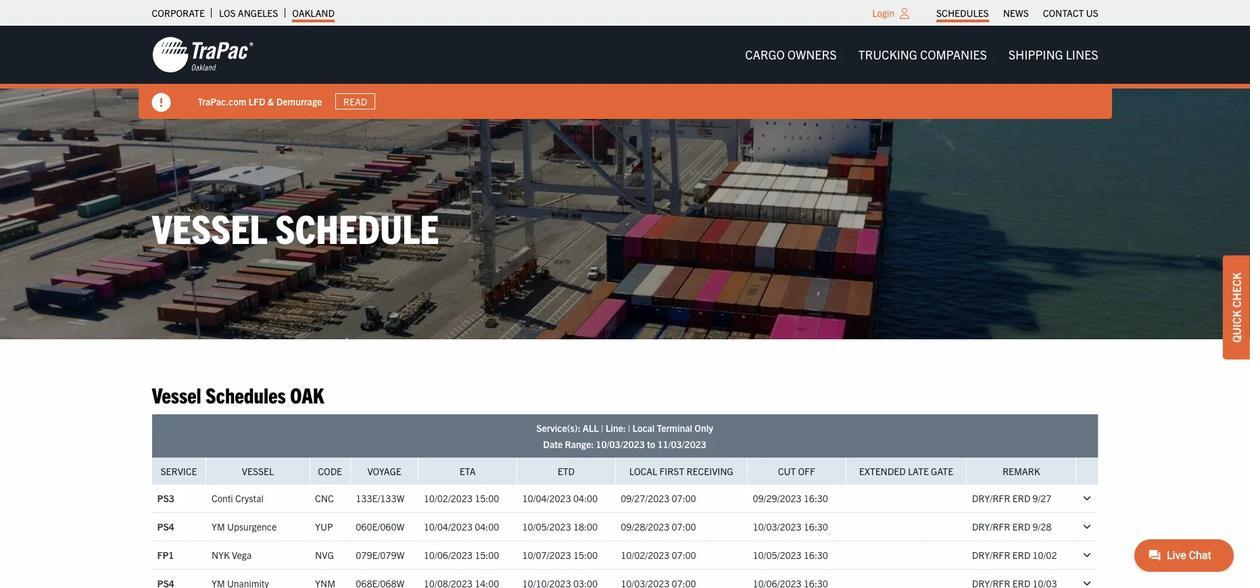 Task type: vqa. For each thing, say whether or not it's contained in the screenshot.
Shipping
yes



Task type: locate. For each thing, give the bounding box(es) containing it.
1 horizontal spatial schedules
[[937, 7, 989, 19]]

schedules up companies
[[937, 7, 989, 19]]

1 vertical spatial schedules
[[206, 381, 286, 408]]

dry/rfr down dry/rfr erd 9/28
[[972, 549, 1011, 562]]

15:00 for 10/07/2023 15:00
[[573, 549, 598, 562]]

060e/060w
[[356, 521, 405, 533]]

0 vertical spatial menu bar
[[930, 3, 1106, 22]]

1 vertical spatial 10/04/2023
[[424, 521, 473, 533]]

us
[[1086, 7, 1099, 19]]

1 vertical spatial vessel
[[152, 381, 201, 408]]

2 vertical spatial 16:30
[[804, 549, 828, 562]]

1 vertical spatial erd
[[1013, 521, 1031, 533]]

2 16:30 from the top
[[804, 521, 828, 533]]

10/07/2023 15:00
[[522, 549, 598, 562]]

banner
[[0, 26, 1250, 119]]

16:30 for 10/03/2023 16:30
[[804, 521, 828, 533]]

angeles
[[238, 7, 278, 19]]

0 horizontal spatial 10/03/2023
[[596, 438, 645, 450]]

10/02/2023 for 10/02/2023 15:00
[[424, 493, 473, 505]]

los angeles
[[219, 7, 278, 19]]

15:00 down 18:00
[[573, 549, 598, 562]]

ps3
[[157, 493, 174, 505]]

15:00 down eta
[[475, 493, 499, 505]]

quick
[[1230, 310, 1244, 343]]

16:30 down off
[[804, 493, 828, 505]]

15:00 right 10/06/2023
[[475, 549, 499, 562]]

erd left 9/28 in the right of the page
[[1013, 521, 1031, 533]]

1 vertical spatial local
[[629, 465, 658, 477]]

shipping lines
[[1009, 47, 1099, 62]]

extended late gate
[[859, 465, 954, 477]]

schedules left the oak
[[206, 381, 286, 408]]

dry/rfr up dry/rfr erd 9/28
[[972, 493, 1011, 505]]

menu bar up shipping
[[930, 3, 1106, 22]]

0 horizontal spatial 10/02/2023
[[424, 493, 473, 505]]

2 07:00 from the top
[[672, 521, 696, 533]]

vessel schedules oak
[[152, 381, 324, 408]]

vessel for vessel schedule
[[152, 203, 267, 252]]

07:00 down local first receiving
[[672, 493, 696, 505]]

10/04/2023 up 10/05/2023 18:00
[[522, 493, 571, 505]]

0 vertical spatial dry/rfr
[[972, 493, 1011, 505]]

07:00
[[672, 493, 696, 505], [672, 521, 696, 533], [672, 549, 696, 562]]

0 vertical spatial 10/02/2023
[[424, 493, 473, 505]]

0 vertical spatial 04:00
[[573, 493, 598, 505]]

trucking
[[859, 47, 918, 62]]

10/02/2023
[[424, 493, 473, 505], [621, 549, 670, 562]]

1 horizontal spatial 10/05/2023
[[753, 549, 802, 562]]

2 vertical spatial dry/rfr
[[972, 549, 1011, 562]]

10/03/2023 down line:
[[596, 438, 645, 450]]

1 vertical spatial 10/05/2023
[[753, 549, 802, 562]]

3 07:00 from the top
[[672, 549, 696, 562]]

first
[[660, 465, 685, 477]]

crystal
[[235, 493, 264, 505]]

10/04/2023 04:00 down etd
[[522, 493, 598, 505]]

0 vertical spatial vessel
[[152, 203, 267, 252]]

2 dry/rfr from the top
[[972, 521, 1011, 533]]

1 horizontal spatial 10/04/2023 04:00
[[522, 493, 598, 505]]

10/04/2023 04:00
[[522, 493, 598, 505], [424, 521, 499, 533]]

09/29/2023
[[753, 493, 802, 505]]

10/03/2023 down 09/29/2023
[[753, 521, 802, 533]]

0 horizontal spatial |
[[601, 422, 604, 434]]

news
[[1003, 7, 1029, 19]]

news link
[[1003, 3, 1029, 22]]

1 | from the left
[[601, 422, 604, 434]]

09/28/2023 07:00
[[621, 521, 696, 533]]

oakland link
[[292, 3, 335, 22]]

16:30
[[804, 493, 828, 505], [804, 521, 828, 533], [804, 549, 828, 562]]

09/27/2023
[[621, 493, 670, 505]]

1 vertical spatial menu bar
[[734, 41, 1109, 68]]

terminal
[[657, 422, 692, 434]]

gate
[[931, 465, 954, 477]]

1 horizontal spatial 10/04/2023
[[522, 493, 571, 505]]

3 erd from the top
[[1013, 549, 1031, 562]]

1 vertical spatial 10/04/2023 04:00
[[424, 521, 499, 533]]

0 vertical spatial 10/05/2023
[[522, 521, 571, 533]]

0 vertical spatial schedules
[[937, 7, 989, 19]]

10/03/2023 16:30
[[753, 521, 828, 533]]

cargo owners link
[[734, 41, 848, 68]]

0 vertical spatial 10/04/2023
[[522, 493, 571, 505]]

0 vertical spatial erd
[[1013, 493, 1031, 505]]

3 dry/rfr from the top
[[972, 549, 1011, 562]]

10/05/2023 up 10/07/2023 at bottom
[[522, 521, 571, 533]]

| right line:
[[628, 422, 630, 434]]

menu bar
[[930, 3, 1106, 22], [734, 41, 1109, 68]]

erd for 9/28
[[1013, 521, 1031, 533]]

079e/079w
[[356, 549, 405, 562]]

nyk
[[212, 549, 230, 562]]

2 vertical spatial erd
[[1013, 549, 1031, 562]]

16:30 up the 10/05/2023 16:30
[[804, 521, 828, 533]]

1 07:00 from the top
[[672, 493, 696, 505]]

dry/rfr down dry/rfr erd 9/27
[[972, 521, 1011, 533]]

0 vertical spatial 07:00
[[672, 493, 696, 505]]

erd left 10/02
[[1013, 549, 1031, 562]]

07:00 for 10/02/2023 07:00
[[672, 549, 696, 562]]

dry/rfr erd 9/28
[[972, 521, 1052, 533]]

1 dry/rfr from the top
[[972, 493, 1011, 505]]

0 vertical spatial 16:30
[[804, 493, 828, 505]]

local
[[633, 422, 655, 434], [629, 465, 658, 477]]

1 vertical spatial 10/02/2023
[[621, 549, 670, 562]]

corporate
[[152, 7, 205, 19]]

solid image
[[152, 93, 171, 112]]

code
[[318, 465, 342, 477]]

2 vertical spatial vessel
[[242, 465, 274, 477]]

fp1
[[157, 549, 174, 562]]

menu bar down light image
[[734, 41, 1109, 68]]

login link
[[873, 7, 895, 19]]

|
[[601, 422, 604, 434], [628, 422, 630, 434]]

dry/rfr for dry/rfr erd 9/27
[[972, 493, 1011, 505]]

3 16:30 from the top
[[804, 549, 828, 562]]

0 vertical spatial local
[[633, 422, 655, 434]]

cnc
[[315, 493, 334, 505]]

16:30 down 10/03/2023 16:30
[[804, 549, 828, 562]]

15:00
[[475, 493, 499, 505], [475, 549, 499, 562], [573, 549, 598, 562]]

9/28
[[1033, 521, 1052, 533]]

range:
[[565, 438, 594, 450]]

07:00 up 10/02/2023 07:00
[[672, 521, 696, 533]]

erd
[[1013, 493, 1031, 505], [1013, 521, 1031, 533], [1013, 549, 1031, 562]]

2 vertical spatial 07:00
[[672, 549, 696, 562]]

10/04/2023 04:00 down 10/02/2023 15:00
[[424, 521, 499, 533]]

10/02/2023 down 09/28/2023
[[621, 549, 670, 562]]

remark
[[1003, 465, 1040, 477]]

2 | from the left
[[628, 422, 630, 434]]

trapac.com
[[198, 95, 246, 107]]

1 horizontal spatial |
[[628, 422, 630, 434]]

04:00
[[573, 493, 598, 505], [475, 521, 499, 533]]

quick check
[[1230, 273, 1244, 343]]

0 vertical spatial 10/03/2023
[[596, 438, 645, 450]]

1 vertical spatial dry/rfr
[[972, 521, 1011, 533]]

line:
[[606, 422, 626, 434]]

1 vertical spatial 04:00
[[475, 521, 499, 533]]

2 erd from the top
[[1013, 521, 1031, 533]]

schedules
[[937, 7, 989, 19], [206, 381, 286, 408]]

1 vertical spatial 07:00
[[672, 521, 696, 533]]

10/02/2023 down eta
[[424, 493, 473, 505]]

1 vertical spatial 16:30
[[804, 521, 828, 533]]

local inside service(s): all | line: | local terminal only date range: 10/03/2023 to 11/03/2023
[[633, 422, 655, 434]]

0 horizontal spatial 10/05/2023
[[522, 521, 571, 533]]

04:00 up 10/06/2023 15:00
[[475, 521, 499, 533]]

erd left the 9/27 at the right bottom
[[1013, 493, 1031, 505]]

133e/133w
[[356, 493, 405, 505]]

10/04/2023
[[522, 493, 571, 505], [424, 521, 473, 533]]

1 horizontal spatial 10/02/2023
[[621, 549, 670, 562]]

local up 09/27/2023
[[629, 465, 658, 477]]

shipping
[[1009, 47, 1063, 62]]

erd for 10/02
[[1013, 549, 1031, 562]]

off
[[798, 465, 815, 477]]

18:00
[[573, 521, 598, 533]]

0 horizontal spatial 10/04/2023
[[424, 521, 473, 533]]

lines
[[1066, 47, 1099, 62]]

1 vertical spatial 10/03/2023
[[753, 521, 802, 533]]

| right all
[[601, 422, 604, 434]]

local up to
[[633, 422, 655, 434]]

07:00 down 09/28/2023 07:00 at the bottom
[[672, 549, 696, 562]]

1 erd from the top
[[1013, 493, 1031, 505]]

schedules link
[[937, 3, 989, 22]]

0 horizontal spatial 04:00
[[475, 521, 499, 533]]

10/06/2023 15:00
[[424, 549, 499, 562]]

contact us
[[1043, 7, 1099, 19]]

10/02/2023 for 10/02/2023 07:00
[[621, 549, 670, 562]]

read
[[343, 95, 367, 108]]

10/04/2023 up 10/06/2023
[[424, 521, 473, 533]]

10/03/2023
[[596, 438, 645, 450], [753, 521, 802, 533]]

1 16:30 from the top
[[804, 493, 828, 505]]

0 vertical spatial 10/04/2023 04:00
[[522, 493, 598, 505]]

04:00 up 18:00
[[573, 493, 598, 505]]

10/05/2023 down 10/03/2023 16:30
[[753, 549, 802, 562]]

vessel schedule
[[152, 203, 439, 252]]



Task type: describe. For each thing, give the bounding box(es) containing it.
15:00 for 10/02/2023 15:00
[[475, 493, 499, 505]]

service(s): all | line: | local terminal only date range: 10/03/2023 to 11/03/2023
[[536, 422, 713, 450]]

1 horizontal spatial 10/03/2023
[[753, 521, 802, 533]]

1 horizontal spatial 04:00
[[573, 493, 598, 505]]

nvg
[[315, 549, 334, 562]]

cut
[[778, 465, 796, 477]]

conti
[[212, 493, 233, 505]]

10/03/2023 inside service(s): all | line: | local terminal only date range: 10/03/2023 to 11/03/2023
[[596, 438, 645, 450]]

contact
[[1043, 7, 1084, 19]]

10/06/2023
[[424, 549, 473, 562]]

16:30 for 10/05/2023 16:30
[[804, 549, 828, 562]]

schedule
[[275, 203, 439, 252]]

voyage
[[367, 465, 401, 477]]

10/05/2023 18:00
[[522, 521, 598, 533]]

login
[[873, 7, 895, 19]]

read link
[[336, 93, 375, 110]]

10/02/2023 15:00
[[424, 493, 499, 505]]

corporate link
[[152, 3, 205, 22]]

los
[[219, 7, 236, 19]]

local first receiving
[[629, 465, 734, 477]]

&
[[268, 95, 274, 107]]

conti crystal
[[212, 493, 264, 505]]

cut off
[[778, 465, 815, 477]]

09/28/2023
[[621, 521, 670, 533]]

vega
[[232, 549, 252, 562]]

date
[[543, 438, 563, 450]]

10/05/2023 16:30
[[753, 549, 828, 562]]

shipping lines link
[[998, 41, 1109, 68]]

15:00 for 10/06/2023 15:00
[[475, 549, 499, 562]]

menu bar containing cargo owners
[[734, 41, 1109, 68]]

vessel for vessel schedules oak
[[152, 381, 201, 408]]

dry/rfr erd 10/02
[[972, 549, 1057, 562]]

light image
[[900, 8, 910, 19]]

10/02/2023 07:00
[[621, 549, 696, 562]]

07:00 for 09/28/2023 07:00
[[672, 521, 696, 533]]

ym upsurgence
[[212, 521, 277, 533]]

schedules inside 'menu bar'
[[937, 7, 989, 19]]

receiving
[[687, 465, 734, 477]]

check
[[1230, 273, 1244, 308]]

07:00 for 09/27/2023 07:00
[[672, 493, 696, 505]]

09/27/2023 07:00
[[621, 493, 696, 505]]

cargo owners
[[745, 47, 837, 62]]

16:30 for 09/29/2023 16:30
[[804, 493, 828, 505]]

upsurgence
[[227, 521, 277, 533]]

quick check link
[[1223, 256, 1250, 360]]

oakland image
[[152, 36, 253, 74]]

banner containing cargo owners
[[0, 26, 1250, 119]]

service(s):
[[536, 422, 581, 434]]

service
[[161, 465, 197, 477]]

companies
[[920, 47, 987, 62]]

cargo
[[745, 47, 785, 62]]

all
[[583, 422, 599, 434]]

oak
[[290, 381, 324, 408]]

10/02
[[1033, 549, 1057, 562]]

09/29/2023 16:30
[[753, 493, 828, 505]]

trucking companies
[[859, 47, 987, 62]]

dry/rfr for dry/rfr erd 10/02
[[972, 549, 1011, 562]]

los angeles link
[[219, 3, 278, 22]]

nyk vega
[[212, 549, 252, 562]]

10/05/2023 for 10/05/2023 18:00
[[522, 521, 571, 533]]

only
[[695, 422, 713, 434]]

9/27
[[1033, 493, 1052, 505]]

0 horizontal spatial schedules
[[206, 381, 286, 408]]

dry/rfr for dry/rfr erd 9/28
[[972, 521, 1011, 533]]

10/05/2023 for 10/05/2023 16:30
[[753, 549, 802, 562]]

owners
[[788, 47, 837, 62]]

trapac.com lfd & demurrage
[[198, 95, 322, 107]]

late
[[908, 465, 929, 477]]

11/03/2023
[[658, 438, 707, 450]]

yup
[[315, 521, 333, 533]]

lfd
[[249, 95, 266, 107]]

contact us link
[[1043, 3, 1099, 22]]

0 horizontal spatial 10/04/2023 04:00
[[424, 521, 499, 533]]

demurrage
[[276, 95, 322, 107]]

10/07/2023
[[522, 549, 571, 562]]

to
[[647, 438, 655, 450]]

menu bar containing schedules
[[930, 3, 1106, 22]]

eta
[[460, 465, 476, 477]]

trucking companies link
[[848, 41, 998, 68]]

oakland
[[292, 7, 335, 19]]

erd for 9/27
[[1013, 493, 1031, 505]]



